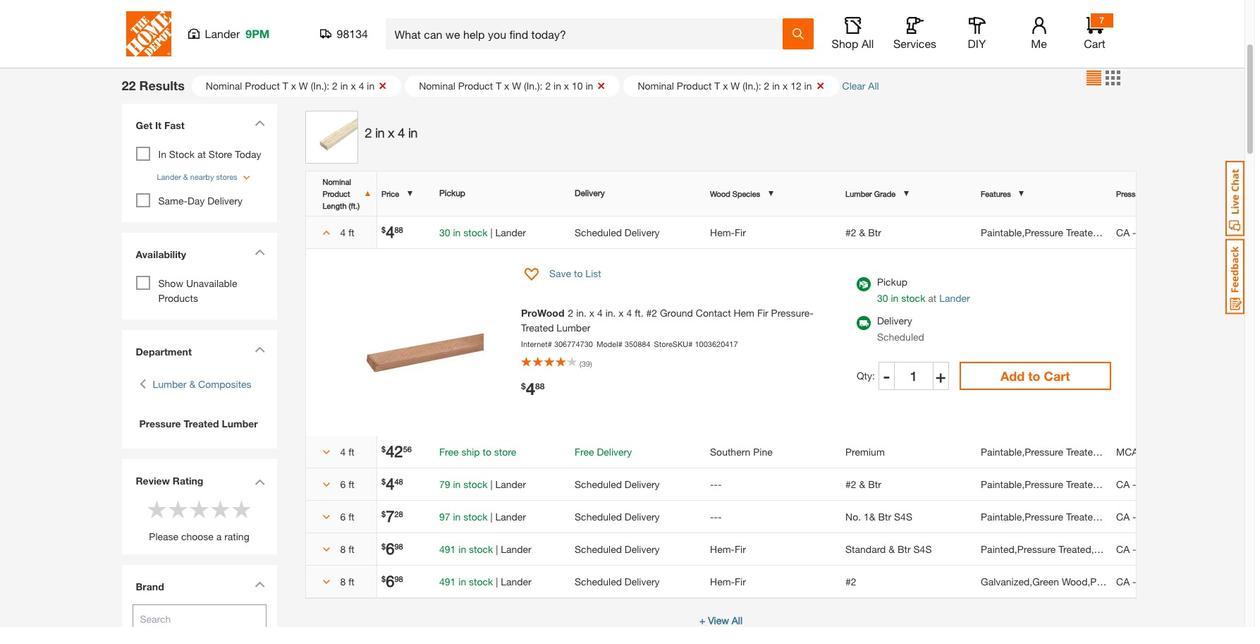 Task type: locate. For each thing, give the bounding box(es) containing it.
5 ft from the top
[[349, 543, 355, 555]]

caret image for #2 & btr
[[323, 229, 330, 236]]

1 vertical spatial 6 ft button
[[316, 509, 367, 524]]

3 paintable,pressure treated,stainable from the top
[[981, 478, 1143, 490]]

1 vertical spatial +
[[700, 614, 706, 626]]

w left 12
[[731, 79, 740, 91]]

pressure up results
[[122, 17, 270, 57]]

star symbol image down review rating link
[[168, 499, 189, 520]]

nominal inside button
[[206, 79, 242, 91]]

3 scheduled delivery from the top
[[575, 510, 660, 522]]

1 vertical spatial 30
[[877, 292, 888, 304]]

copper for standard & btr s4s '8 ft' button
[[1139, 543, 1173, 555]]

3 star symbol image from the left
[[231, 499, 252, 520]]

2 4 ft from the top
[[340, 445, 355, 457]]

1 in. from the left
[[576, 306, 587, 318]]

2 8 ft button from the top
[[316, 574, 367, 589]]

0 horizontal spatial at
[[197, 148, 206, 160]]

(in.): for 10
[[524, 79, 543, 91]]

0 vertical spatial cart
[[1084, 37, 1106, 50]]

$ inside $ 7 28
[[382, 509, 386, 518]]

all right shop
[[862, 37, 874, 50]]

2 in. x 4 in. x 4 ft. #2 ground contact hem fir pressure- treated lumber
[[521, 306, 814, 333]]

6 ft button for 4
[[316, 476, 367, 491]]

$ for standard & btr s4s '8 ft' button
[[382, 541, 386, 551]]

at left store
[[197, 148, 206, 160]]

1 vertical spatial all
[[869, 80, 879, 92]]

1 4 ft from the top
[[340, 226, 355, 238]]

3 caret icon image from the top
[[254, 346, 265, 353]]

1 horizontal spatial pickup
[[877, 275, 908, 287]]

7 for cart
[[1100, 15, 1104, 25]]

2 for 12
[[764, 79, 770, 91]]

0 horizontal spatial w
[[299, 79, 308, 91]]

1 horizontal spatial cart
[[1084, 37, 1106, 50]]

1 free from the left
[[439, 445, 459, 457]]

treated down lumber & composites
[[184, 418, 219, 430]]

#2 right ft.
[[646, 306, 657, 318]]

1 vertical spatial 4 ft
[[340, 445, 355, 457]]

1 vertical spatial to
[[1029, 368, 1041, 383]]

1 (in.): from the left
[[311, 79, 330, 91]]

4 ft button for 4
[[316, 225, 367, 239]]

2 horizontal spatial t
[[715, 79, 720, 91]]

4 paintable,pressure treated,stainable from the top
[[981, 510, 1143, 522]]

lumber right the 'back caret' image
[[153, 378, 187, 390]]

2 star symbol image from the left
[[210, 499, 231, 520]]

2 horizontal spatial w
[[731, 79, 740, 91]]

shop all button
[[831, 17, 876, 51]]

$ inside $ 42 56
[[382, 444, 386, 453]]

(in.):
[[311, 79, 330, 91], [524, 79, 543, 91], [743, 79, 762, 91]]

6 ft button left $ 7 28
[[316, 509, 367, 524]]

2 caret image from the top
[[323, 514, 330, 521]]

5 ca - copper azole from the top
[[1117, 575, 1200, 587]]

nominal
[[206, 79, 242, 91], [419, 79, 456, 91], [638, 79, 674, 91], [323, 177, 351, 186]]

free
[[439, 445, 459, 457], [575, 445, 594, 457]]

0 vertical spatial hem-
[[710, 226, 735, 238]]

w for 12
[[731, 79, 740, 91]]

0 vertical spatial 8 ft
[[340, 543, 355, 555]]

t for 12
[[715, 79, 720, 91]]

4 down 98134
[[359, 79, 364, 91]]

1 vertical spatial 8
[[340, 575, 346, 587]]

0 vertical spatial 6 ft button
[[316, 476, 367, 491]]

--- for 4
[[710, 478, 722, 490]]

0 vertical spatial 88
[[395, 225, 403, 234]]

2 left 12
[[764, 79, 770, 91]]

4 down the "length"
[[340, 226, 346, 238]]

2 scheduled delivery from the top
[[575, 478, 660, 490]]

1 hem-fir from the top
[[710, 226, 746, 238]]

4 ft for 4
[[340, 226, 355, 238]]

1 t from the left
[[283, 79, 288, 91]]

composites
[[198, 378, 252, 390]]

to for cart
[[1029, 368, 1041, 383]]

feedback link image
[[1226, 238, 1245, 315]]

6 ft left $ 4 48
[[340, 478, 355, 490]]

x
[[291, 79, 296, 91], [351, 79, 356, 91], [504, 79, 510, 91], [564, 79, 569, 91], [723, 79, 728, 91], [783, 79, 788, 91], [388, 125, 394, 140], [590, 306, 595, 318], [619, 306, 624, 318]]

features
[[981, 189, 1011, 198]]

2 right prowood
[[568, 306, 574, 318]]

1 horizontal spatial +
[[936, 366, 946, 385]]

1 vertical spatial $ 6 98
[[382, 572, 403, 590]]

2 treated,stainable from the top
[[1066, 445, 1143, 457]]

caret image
[[323, 481, 330, 488], [323, 514, 330, 521]]

availability
[[136, 248, 186, 260]]

#2 & btr for ---
[[846, 478, 882, 490]]

s4s for 6
[[914, 543, 932, 555]]

0 vertical spatial 491 in stock | lander
[[439, 543, 532, 555]]

0 vertical spatial 6 ft
[[340, 478, 355, 490]]

0 horizontal spatial t
[[283, 79, 288, 91]]

fast
[[164, 119, 185, 131]]

caret image left $ 4 48
[[323, 481, 330, 488]]

0 horizontal spatial s4s
[[894, 510, 913, 522]]

0 horizontal spatial 7
[[386, 507, 395, 525]]

0 vertical spatial 7
[[1100, 15, 1104, 25]]

1 vertical spatial hem-fir
[[710, 543, 746, 555]]

0 vertical spatial 491
[[439, 543, 456, 555]]

7 right me button
[[1100, 15, 1104, 25]]

available for pickup image
[[857, 277, 871, 291]]

t inside button
[[283, 79, 288, 91]]

hem-fir
[[710, 226, 746, 238], [710, 543, 746, 555], [710, 575, 746, 587]]

1 scheduled delivery from the top
[[575, 226, 660, 238]]

0 vertical spatial pressure
[[122, 17, 270, 57]]

2 #2 & btr from the top
[[846, 478, 882, 490]]

internet#
[[521, 339, 552, 348]]

2 star symbol image from the left
[[168, 499, 189, 520]]

2 paintable,pressure from the top
[[981, 445, 1064, 457]]

1 horizontal spatial at
[[928, 292, 937, 304]]

stock
[[169, 148, 195, 160]]

& for 30 in stock | lander
[[859, 226, 866, 238]]

nominal product t x w (in.): 2 in x 10 in button
[[405, 75, 620, 96]]

4 scheduled delivery from the top
[[575, 543, 660, 555]]

1 w from the left
[[299, 79, 308, 91]]

treated,stainable for $ 4 88
[[1066, 226, 1143, 238]]

4
[[359, 79, 364, 91], [398, 125, 405, 140], [386, 223, 395, 241], [340, 226, 346, 238], [597, 306, 603, 318], [627, 306, 632, 318], [526, 379, 535, 399], [340, 445, 346, 457], [386, 474, 395, 493]]

#2 & btr for hem-fir
[[846, 226, 882, 238]]

4 treated,stainable from the top
[[1066, 510, 1143, 522]]

treated inside pressure treated lumber link
[[184, 418, 219, 430]]

1 horizontal spatial in.
[[606, 306, 616, 318]]

2 vertical spatial pressure
[[139, 418, 181, 430]]

8 ft button
[[316, 541, 367, 556], [316, 574, 367, 589]]

hem-fir for standard
[[710, 543, 746, 555]]

lumber left the grade
[[846, 189, 872, 198]]

1 --- from the top
[[710, 478, 722, 490]]

0 vertical spatial caret image
[[323, 481, 330, 488]]

3 treated,stainable from the top
[[1066, 478, 1143, 490]]

6 ft button for 7
[[316, 509, 367, 524]]

delivery for 6 ft button related to 4
[[625, 478, 660, 490]]

4 up 28
[[386, 474, 395, 493]]

nominal product t x w (in.): 2 in x 4 in button
[[192, 75, 402, 96]]

star symbol image up please choose a rating
[[189, 499, 210, 520]]

caret icon image inside department link
[[254, 346, 265, 353]]

wood
[[710, 189, 731, 198]]

services
[[894, 37, 937, 50]]

4 ca from the top
[[1117, 543, 1130, 555]]

contact
[[696, 306, 731, 318]]

48
[[395, 476, 403, 486]]

8 ft for #2
[[340, 575, 355, 587]]

btr for 79 in stock | lander
[[868, 478, 882, 490]]

2 491 from the top
[[439, 575, 456, 587]]

1 vertical spatial pickup
[[877, 275, 908, 287]]

1 caret image from the top
[[323, 481, 330, 488]]

star symbol image
[[146, 499, 168, 520], [168, 499, 189, 520], [231, 499, 252, 520]]

1 horizontal spatial to
[[574, 267, 583, 279]]

lumber up the nominal product t x w (in.): 2 in x 10 in at the left
[[414, 17, 532, 57]]

(ft.)
[[349, 201, 360, 210]]

show
[[158, 277, 183, 289]]

1 6 ft from the top
[[340, 478, 355, 490]]

22
[[122, 78, 136, 93]]

4 ft button down the "length"
[[316, 225, 367, 239]]

2 98 from the top
[[395, 574, 403, 583]]

2 caret icon image from the top
[[254, 249, 265, 255]]

w inside button
[[299, 79, 308, 91]]

ca
[[1117, 226, 1130, 238], [1117, 478, 1130, 490], [1117, 510, 1130, 522], [1117, 543, 1130, 555], [1117, 575, 1130, 587]]

to inside button
[[1029, 368, 1041, 383]]

nominal for nominal product t x w (in.): 2 in x 4 in
[[206, 79, 242, 91]]

copper
[[1139, 226, 1173, 238], [1199, 445, 1232, 457], [1139, 478, 1173, 490], [1139, 510, 1173, 522], [1139, 543, 1173, 555], [1139, 575, 1173, 587]]

2
[[332, 79, 338, 91], [546, 79, 551, 91], [764, 79, 770, 91], [365, 125, 372, 140], [568, 306, 574, 318]]

0 horizontal spatial $ 4 88
[[382, 223, 403, 241]]

2 paintable,pressure treated,stainable from the top
[[981, 445, 1143, 457]]

to right ship
[[483, 445, 492, 457]]

to for list
[[574, 267, 583, 279]]

30 inside the pickup 30 in stock at lander
[[877, 292, 888, 304]]

4 down price
[[386, 223, 395, 241]]

copper for 6 ft button related to 4
[[1139, 478, 1173, 490]]

0 horizontal spatial 30
[[439, 226, 450, 238]]

treated,stainable
[[1066, 226, 1143, 238], [1066, 445, 1143, 457], [1066, 478, 1143, 490], [1066, 510, 1143, 522]]

2 right https://images.thdstatic.com/productimages/4f6b481e d93a 42d2 835d 739c7b26a3f5/svn/brown prowood decking 106147 64_100.jpg
[[365, 125, 372, 140]]

pressure down the 'back caret' image
[[139, 418, 181, 430]]

pressure left treatment
[[1117, 189, 1147, 198]]

2 ca from the top
[[1117, 478, 1130, 490]]

in. up 306774730
[[576, 306, 587, 318]]

stock inside the pickup 30 in stock at lander
[[902, 292, 926, 304]]

2 vertical spatial hem-
[[710, 575, 735, 587]]

1003620417
[[695, 339, 738, 348]]

storesku#
[[654, 339, 693, 348]]

3 hem-fir from the top
[[710, 575, 746, 587]]

1 vertical spatial 8 ft button
[[316, 574, 367, 589]]

cart right add
[[1044, 368, 1070, 383]]

1 8 from the top
[[340, 543, 346, 555]]

& left nearby at the top left of the page
[[183, 172, 188, 181]]

1 vertical spatial caret image
[[323, 514, 330, 521]]

lumber down composites
[[222, 418, 258, 430]]

2 horizontal spatial (in.):
[[743, 79, 762, 91]]

2 inside button
[[332, 79, 338, 91]]

+ button
[[933, 362, 949, 390]]

& right standard
[[889, 543, 895, 555]]

in. left ft.
[[606, 306, 616, 318]]

pickup inside the pickup 30 in stock at lander
[[877, 275, 908, 287]]

paintable,pressure for $ 7 28
[[981, 510, 1064, 522]]

paintable,pressure treated,stainable for $ 4 48
[[981, 478, 1143, 490]]

shop all
[[832, 37, 874, 50]]

491 in stock | lander
[[439, 543, 532, 555], [439, 575, 532, 587]]

0 horizontal spatial pickup
[[439, 188, 466, 198]]

0 vertical spatial 8 ft button
[[316, 541, 367, 556]]

- button
[[879, 362, 895, 390]]

delivery for 4 4 ft button
[[625, 226, 660, 238]]

1 caret image from the top
[[323, 229, 330, 236]]

stock for '8 ft' button related to #2
[[469, 575, 493, 587]]

1 vertical spatial hem-
[[710, 543, 735, 555]]

2 vertical spatial to
[[483, 445, 492, 457]]

3 paintable,pressure from the top
[[981, 478, 1064, 490]]

0 horizontal spatial (in.):
[[311, 79, 330, 91]]

88 down internet#
[[535, 381, 545, 391]]

$ for '8 ft' button related to #2
[[382, 574, 386, 583]]

1 98 from the top
[[395, 541, 403, 551]]

1 horizontal spatial free
[[575, 445, 594, 457]]

4 ft button for 42
[[316, 444, 367, 459]]

1 horizontal spatial w
[[512, 79, 521, 91]]

delivery scheduled
[[877, 314, 925, 342]]

nominal product t x w (in.): 2 in x 12 in
[[638, 79, 812, 91]]

(in.): for 12
[[743, 79, 762, 91]]

+ left view
[[700, 614, 706, 626]]

s4s right 1&
[[894, 510, 913, 522]]

fir inside 2 in. x 4 in. x 4 ft. #2 ground contact hem fir pressure- treated lumber
[[757, 306, 769, 318]]

to
[[574, 267, 583, 279], [1029, 368, 1041, 383], [483, 445, 492, 457]]

1 vertical spatial 491
[[439, 575, 456, 587]]

caret image
[[323, 229, 330, 236], [323, 449, 330, 456], [323, 546, 330, 553], [323, 578, 330, 585]]

0 vertical spatial 30
[[439, 226, 450, 238]]

(in.): left 12
[[743, 79, 762, 91]]

6 ft from the top
[[349, 575, 355, 587]]

1 8 ft button from the top
[[316, 541, 367, 556]]

internet# 306774730 model# 350884 storesku# 1003620417
[[521, 339, 738, 348]]

treated up nominal product t x w (in.): 2 in x 4 in button
[[279, 17, 405, 57]]

star symbol image up please at the left of the page
[[146, 499, 168, 520]]

5 caret icon image from the top
[[254, 581, 265, 588]]

1 #2 & btr from the top
[[846, 226, 882, 238]]

1 horizontal spatial t
[[496, 79, 502, 91]]

nominal for nominal product t x w (in.): 2 in x 12 in
[[638, 79, 674, 91]]

btr right standard
[[898, 543, 911, 555]]

491 for #2
[[439, 575, 456, 587]]

6 ft for 7
[[340, 510, 355, 522]]

view
[[708, 614, 729, 626]]

4 ft button
[[316, 225, 367, 239], [316, 444, 367, 459]]

pickup right available for pickup icon
[[877, 275, 908, 287]]

caret icon image for get it fast
[[254, 120, 265, 126]]

& for 79 in stock | lander
[[859, 478, 866, 490]]

star symbol image
[[189, 499, 210, 520], [210, 499, 231, 520]]

1 horizontal spatial s4s
[[914, 543, 932, 555]]

$ 6 98 for standard & btr s4s
[[382, 539, 403, 558]]

w
[[299, 79, 308, 91], [512, 79, 521, 91], [731, 79, 740, 91]]

1 vertical spatial 4 ft button
[[316, 444, 367, 459]]

0 vertical spatial 4 ft
[[340, 226, 355, 238]]

in
[[340, 79, 348, 91], [367, 79, 375, 91], [554, 79, 561, 91], [586, 79, 593, 91], [773, 79, 780, 91], [805, 79, 812, 91], [376, 125, 385, 140], [409, 125, 418, 140], [453, 226, 461, 238], [891, 292, 899, 304], [453, 478, 461, 490], [453, 510, 461, 522], [459, 543, 466, 555], [459, 575, 466, 587]]

1 vertical spatial 7
[[386, 507, 395, 525]]

2 horizontal spatial to
[[1029, 368, 1041, 383]]

pressure treated lumber
[[122, 17, 532, 57], [139, 418, 258, 430]]

4 inside button
[[359, 79, 364, 91]]

7 inside cart 7
[[1100, 15, 1104, 25]]

4 left 42
[[340, 445, 346, 457]]

list
[[586, 267, 601, 279]]

+ inside button
[[936, 366, 946, 385]]

6 ft left $ 7 28
[[340, 510, 355, 522]]

79 in stock | lander
[[439, 478, 526, 490]]

3 ca - copper azole from the top
[[1117, 510, 1200, 522]]

98 for #2
[[395, 574, 403, 583]]

&
[[183, 172, 188, 181], [859, 226, 866, 238], [189, 378, 196, 390], [859, 478, 866, 490], [889, 543, 895, 555]]

treated,stainable for $ 7 28
[[1066, 510, 1143, 522]]

shop
[[832, 37, 859, 50]]

t for 4
[[283, 79, 288, 91]]

w for 4
[[299, 79, 308, 91]]

treated right wood,pressure
[[1132, 575, 1165, 587]]

1 vertical spatial at
[[928, 292, 937, 304]]

caret image left $ 7 28
[[323, 514, 330, 521]]

|
[[491, 226, 493, 238], [491, 478, 493, 490], [491, 510, 493, 522], [496, 543, 498, 555], [496, 575, 498, 587]]

star symbol image up a
[[210, 499, 231, 520]]

btr
[[868, 226, 882, 238], [868, 478, 882, 490], [879, 510, 892, 522], [898, 543, 911, 555]]

at left lander link
[[928, 292, 937, 304]]

1 paintable,pressure treated,stainable from the top
[[981, 226, 1143, 238]]

btr right 1&
[[879, 510, 892, 522]]

$ 4 88 down price
[[382, 223, 403, 241]]

1 paintable,pressure from the top
[[981, 226, 1064, 238]]

2 hem- from the top
[[710, 543, 735, 555]]

491
[[439, 543, 456, 555], [439, 575, 456, 587]]

0 vertical spatial s4s
[[894, 510, 913, 522]]

1 horizontal spatial 7
[[1100, 15, 1104, 25]]

save
[[549, 267, 571, 279]]

$ 42 56
[[382, 442, 412, 460]]

2 8 from the top
[[340, 575, 346, 587]]

product inside nominal product length (ft.)
[[323, 189, 350, 198]]

97
[[439, 510, 450, 522]]

2 --- from the top
[[710, 510, 722, 522]]

98134
[[337, 27, 368, 40]]

4 caret image from the top
[[323, 578, 330, 585]]

0 horizontal spatial in.
[[576, 306, 587, 318]]

2 for 10
[[546, 79, 551, 91]]

| for caret icon corresponding to #2 & btr
[[491, 226, 493, 238]]

w left 10
[[512, 79, 521, 91]]

0 vertical spatial +
[[936, 366, 946, 385]]

to inside dropdown button
[[574, 267, 583, 279]]

3 t from the left
[[715, 79, 720, 91]]

0 horizontal spatial cart
[[1044, 368, 1070, 383]]

1 vertical spatial 6 ft
[[340, 510, 355, 522]]

hem- for #2
[[710, 226, 735, 238]]

fir for #2 & btr
[[735, 226, 746, 238]]

cart right "me"
[[1084, 37, 1106, 50]]

treated down prowood
[[521, 321, 554, 333]]

1 vertical spatial 88
[[535, 381, 545, 391]]

0 vertical spatial pressure treated lumber
[[122, 17, 532, 57]]

add to cart button
[[960, 362, 1111, 390]]

pickup up 30 in stock | lander
[[439, 188, 466, 198]]

2 w from the left
[[512, 79, 521, 91]]

6 ft button left $ 4 48
[[316, 476, 367, 491]]

pressure treated lumber up nominal product t x w (in.): 2 in x 4 in button
[[122, 17, 532, 57]]

1 491 in stock | lander from the top
[[439, 543, 532, 555]]

1 $ 6 98 from the top
[[382, 539, 403, 558]]

to right add
[[1029, 368, 1041, 383]]

rating
[[173, 475, 203, 487]]

+ right - button at the right bottom of page
[[936, 366, 946, 385]]

paintable,pressure for $ 42 56
[[981, 445, 1064, 457]]

all for clear all
[[869, 80, 879, 92]]

4 ft button left 42
[[316, 444, 367, 459]]

scheduled delivery
[[575, 226, 660, 238], [575, 478, 660, 490], [575, 510, 660, 522], [575, 543, 660, 555], [575, 575, 660, 587]]

2 (in.): from the left
[[524, 79, 543, 91]]

1 vertical spatial s4s
[[914, 543, 932, 555]]

4 ft for 42
[[340, 445, 355, 457]]

#2
[[846, 226, 857, 238], [646, 306, 657, 318], [846, 478, 857, 490], [846, 575, 857, 587]]

3 (in.): from the left
[[743, 79, 762, 91]]

wood,pressure
[[1062, 575, 1129, 587]]

1 4 ft button from the top
[[316, 225, 367, 239]]

lumber up 306774730
[[557, 321, 591, 333]]

1 vertical spatial 98
[[395, 574, 403, 583]]

1 vertical spatial $ 4 88
[[521, 379, 545, 399]]

the home depot logo image
[[126, 11, 171, 56]]

(in.): for 4
[[311, 79, 330, 91]]

btr down lumber grade
[[868, 226, 882, 238]]

$ inside $ 4 48
[[382, 476, 386, 486]]

0 vertical spatial $ 6 98
[[382, 539, 403, 558]]

treated inside 2 in. x 4 in. x 4 ft. #2 ground contact hem fir pressure- treated lumber
[[521, 321, 554, 333]]

1 vertical spatial ---
[[710, 510, 722, 522]]

fir
[[735, 226, 746, 238], [757, 306, 769, 318], [735, 543, 746, 555], [735, 575, 746, 587]]

2 t from the left
[[496, 79, 502, 91]]

1 horizontal spatial $ 4 88
[[521, 379, 545, 399]]

in.
[[576, 306, 587, 318], [606, 306, 616, 318]]

0 vertical spatial ---
[[710, 478, 722, 490]]

+ for +
[[936, 366, 946, 385]]

$ for 6 ft button corresponding to 7
[[382, 509, 386, 518]]

1 treated,stainable from the top
[[1066, 226, 1143, 238]]

paintable,pressure treated,stainable for $ 4 88
[[981, 226, 1143, 238]]

1 8 ft from the top
[[340, 543, 355, 555]]

2 8 ft from the top
[[340, 575, 355, 587]]

1 vertical spatial 491 in stock | lander
[[439, 575, 532, 587]]

3 w from the left
[[731, 79, 740, 91]]

0 vertical spatial all
[[862, 37, 874, 50]]

2 vertical spatial hem-fir
[[710, 575, 746, 587]]

star symbol image up rating
[[231, 499, 252, 520]]

product inside button
[[245, 79, 280, 91]]

to left list
[[574, 267, 583, 279]]

caret icon image inside brand 'link'
[[254, 581, 265, 588]]

lumber & composites
[[153, 378, 252, 390]]

4 paintable,pressure from the top
[[981, 510, 1064, 522]]

1 vertical spatial pressure
[[1117, 189, 1147, 198]]

2 6 ft from the top
[[340, 510, 355, 522]]

#2 & btr down premium
[[846, 478, 882, 490]]

8 ft button for #2
[[316, 574, 367, 589]]

btr up "no. 1& btr s4s"
[[868, 478, 882, 490]]

caret icon image inside the get it fast link
[[254, 120, 265, 126]]

2 left 10
[[546, 79, 551, 91]]

all right clear
[[869, 80, 879, 92]]

(in.): inside button
[[311, 79, 330, 91]]

nearby
[[190, 172, 214, 181]]

0 vertical spatial 4 ft button
[[316, 225, 367, 239]]

1 491 from the top
[[439, 543, 456, 555]]

1 caret icon image from the top
[[254, 120, 265, 126]]

delivery for 4 ft button corresponding to 42
[[597, 445, 632, 457]]

2 $ 6 98 from the top
[[382, 572, 403, 590]]

6
[[340, 478, 346, 490], [340, 510, 346, 522], [386, 539, 395, 558], [386, 572, 395, 590]]

price
[[382, 189, 399, 198]]

8 for #2
[[340, 575, 346, 587]]

1 vertical spatial #2 & btr
[[846, 478, 882, 490]]

2 in. from the left
[[606, 306, 616, 318]]

w up https://images.thdstatic.com/productimages/4f6b481e d93a 42d2 835d 739c7b26a3f5/svn/brown prowood decking 106147 64_100.jpg
[[299, 79, 308, 91]]

6 ft for 4
[[340, 478, 355, 490]]

0 vertical spatial #2 & btr
[[846, 226, 882, 238]]

caret icon image inside availability link
[[254, 249, 265, 255]]

1 star symbol image from the left
[[146, 499, 168, 520]]

#2 & btr
[[846, 226, 882, 238], [846, 478, 882, 490]]

micronized
[[1148, 445, 1197, 457]]

1 horizontal spatial 30
[[877, 292, 888, 304]]

btr for 491 in stock | lander
[[898, 543, 911, 555]]

stock
[[464, 226, 488, 238], [902, 292, 926, 304], [464, 478, 488, 490], [464, 510, 488, 522], [469, 543, 493, 555], [469, 575, 493, 587]]

0 vertical spatial to
[[574, 267, 583, 279]]

2 caret image from the top
[[323, 449, 330, 456]]

pressure treated lumber link
[[136, 416, 263, 431]]

0 horizontal spatial free
[[439, 445, 459, 457]]

7 down $ 4 48
[[386, 507, 395, 525]]

5 scheduled delivery from the top
[[575, 575, 660, 587]]

1 vertical spatial 8 ft
[[340, 575, 355, 587]]

$ 4 88 down internet#
[[521, 379, 545, 399]]

2 free from the left
[[575, 445, 594, 457]]

1 horizontal spatial (in.):
[[524, 79, 543, 91]]

4 ft down (ft.)
[[340, 226, 355, 238]]

-
[[1133, 226, 1137, 238], [884, 366, 890, 385], [1141, 445, 1145, 457], [710, 478, 714, 490], [714, 478, 718, 490], [718, 478, 722, 490], [1133, 478, 1137, 490], [710, 510, 714, 522], [714, 510, 718, 522], [718, 510, 722, 522], [1133, 510, 1137, 522], [1133, 543, 1137, 555], [1133, 575, 1137, 587]]

& down premium
[[859, 478, 866, 490]]

pine
[[753, 445, 773, 457]]

s4s right standard
[[914, 543, 932, 555]]

2 6 ft button from the top
[[316, 509, 367, 524]]

same-day delivery
[[158, 195, 243, 207]]

88 down price
[[395, 225, 403, 234]]

0 vertical spatial hem-fir
[[710, 226, 746, 238]]

free for free  ship to store
[[439, 445, 459, 457]]

2 up https://images.thdstatic.com/productimages/4f6b481e d93a 42d2 835d 739c7b26a3f5/svn/brown prowood decking 106147 64_100.jpg
[[332, 79, 338, 91]]

1 hem- from the top
[[710, 226, 735, 238]]

(in.): up https://images.thdstatic.com/productimages/4f6b481e d93a 42d2 835d 739c7b26a3f5/svn/brown prowood decking 106147 64_100.jpg
[[311, 79, 330, 91]]

at
[[197, 148, 206, 160], [928, 292, 937, 304]]

1 vertical spatial cart
[[1044, 368, 1070, 383]]

3 ft from the top
[[349, 478, 355, 490]]

3 caret image from the top
[[323, 546, 330, 553]]

lumber inside 2 in. x 4 in. x 4 ft. #2 ground contact hem fir pressure- treated lumber
[[557, 321, 591, 333]]

caret image for 4
[[323, 481, 330, 488]]

please choose a rating
[[149, 530, 249, 542]]

#2 & btr down lumber grade
[[846, 226, 882, 238]]

0 vertical spatial 98
[[395, 541, 403, 551]]

$ 6 98
[[382, 539, 403, 558], [382, 572, 403, 590]]

nominal inside nominal product length (ft.)
[[323, 177, 351, 186]]

pressure treated lumber down lumber & composites
[[139, 418, 258, 430]]

0 vertical spatial pickup
[[439, 188, 466, 198]]

(in.): left 10
[[524, 79, 543, 91]]

1 6 ft button from the top
[[316, 476, 367, 491]]

& down lumber grade
[[859, 226, 866, 238]]

all right view
[[732, 614, 743, 626]]

22 results
[[122, 78, 185, 93]]

choose
[[181, 530, 214, 542]]

s4s
[[894, 510, 913, 522], [914, 543, 932, 555]]

0 vertical spatial 8
[[340, 543, 346, 555]]

2 4 ft button from the top
[[316, 444, 367, 459]]

491 for standard & btr s4s
[[439, 543, 456, 555]]

pressure
[[122, 17, 270, 57], [1117, 189, 1147, 198], [139, 418, 181, 430]]

#2 down standard
[[846, 575, 857, 587]]

2 hem-fir from the top
[[710, 543, 746, 555]]

review rating link
[[136, 473, 227, 488]]

ca - copper azole
[[1117, 226, 1200, 238], [1117, 478, 1200, 490], [1117, 510, 1200, 522], [1117, 543, 1200, 555], [1117, 575, 1200, 587]]

btr for 97 in stock | lander
[[879, 510, 892, 522]]

None field
[[895, 362, 933, 390]]

0 horizontal spatial +
[[700, 614, 706, 626]]

2 491 in stock | lander from the top
[[439, 575, 532, 587]]

get it fast link
[[129, 110, 270, 143]]

6 ft
[[340, 478, 355, 490], [340, 510, 355, 522]]

5 ca from the top
[[1117, 575, 1130, 587]]

nominal product length (ft.)
[[323, 177, 360, 210]]

4 ft from the top
[[349, 510, 355, 522]]

store
[[494, 445, 516, 457]]

4 ft left 42
[[340, 445, 355, 457]]

caret icon image
[[254, 120, 265, 126], [254, 249, 265, 255], [254, 346, 265, 353], [254, 479, 265, 485], [254, 581, 265, 588]]

scheduled delivery for standard & btr s4s '8 ft' button
[[575, 543, 660, 555]]



Task type: describe. For each thing, give the bounding box(es) containing it.
at inside the pickup 30 in stock at lander
[[928, 292, 937, 304]]

a
[[216, 530, 222, 542]]

copper for '8 ft' button related to #2
[[1139, 575, 1173, 587]]

4 down internet#
[[526, 379, 535, 399]]

clear all
[[843, 80, 879, 92]]

in inside the pickup 30 in stock at lander
[[891, 292, 899, 304]]

southern pine
[[710, 445, 773, 457]]

491 in stock | lander for #2
[[439, 575, 532, 587]]

1 ca from the top
[[1117, 226, 1130, 238]]

ground
[[660, 306, 693, 318]]

s4s for 7
[[894, 510, 913, 522]]

0 horizontal spatial to
[[483, 445, 492, 457]]

galvanized,green wood,pressure treated
[[981, 575, 1165, 587]]

3 ca from the top
[[1117, 510, 1130, 522]]

premium
[[846, 445, 885, 457]]

mca
[[1117, 445, 1139, 457]]

btr for 30 in stock | lander
[[868, 226, 882, 238]]

it
[[155, 119, 162, 131]]

2 inside 2 in. x 4 in. x 4 ft. #2 ground contact hem fir pressure- treated lumber
[[568, 306, 574, 318]]

nominal for nominal product length (ft.)
[[323, 177, 351, 186]]

day
[[188, 195, 205, 207]]

4 caret icon image from the top
[[254, 479, 265, 485]]

lumber & composites link
[[153, 377, 252, 391]]

chemical
[[1184, 189, 1216, 198]]

| for caret icon for #2
[[496, 575, 498, 587]]

pickup for pickup 30 in stock at lander
[[877, 275, 908, 287]]

treated,stainable for $ 4 48
[[1066, 478, 1143, 490]]

+ for + view all
[[700, 614, 706, 626]]

3 hem- from the top
[[710, 575, 735, 587]]

$ 4 48
[[382, 474, 403, 493]]

fir for standard & btr s4s
[[735, 543, 746, 555]]

get it fast
[[136, 119, 185, 131]]

caret image for #2
[[323, 578, 330, 585]]

product for nominal product length (ft.)
[[323, 189, 350, 198]]

no. 1& btr s4s
[[846, 510, 913, 522]]

available shipping image
[[857, 316, 871, 330]]

hem
[[734, 306, 755, 318]]

$ for 6 ft button related to 4
[[382, 476, 386, 486]]

get
[[136, 119, 152, 131]]

1 star symbol image from the left
[[189, 499, 210, 520]]

lander 9pm
[[205, 27, 270, 40]]

caret image for premium
[[323, 449, 330, 456]]

show unavailable products link
[[158, 277, 237, 304]]

$ for 4 4 ft button
[[382, 225, 386, 234]]

delivery for 6 ft button corresponding to 7
[[625, 510, 660, 522]]

nominal product t x w (in.): 2 in x 12 in button
[[624, 75, 839, 96]]

1 ca - copper azole from the top
[[1117, 226, 1200, 238]]

product for nominal product t x w (in.): 2 in x 12 in
[[677, 79, 712, 91]]

diy button
[[955, 17, 1000, 51]]

$ 7 28
[[382, 507, 403, 525]]

t for 10
[[496, 79, 502, 91]]

0 vertical spatial $ 4 88
[[382, 223, 403, 241]]

copper for 4 4 ft button
[[1139, 226, 1173, 238]]

paintable,pressure treated,stainable for $ 42 56
[[981, 445, 1143, 457]]

delivery for standard & btr s4s '8 ft' button
[[625, 543, 660, 555]]

4 left ft.
[[627, 306, 632, 318]]

(
[[580, 359, 582, 368]]

pickup for pickup
[[439, 188, 466, 198]]

caret image for 7
[[323, 514, 330, 521]]

in stock at store today
[[158, 148, 261, 160]]

1 vertical spatial pressure treated lumber
[[139, 418, 258, 430]]

hem- for standard
[[710, 543, 735, 555]]

rating
[[224, 530, 249, 542]]

--- for 7
[[710, 510, 722, 522]]

stock for standard & btr s4s '8 ft' button
[[469, 543, 493, 555]]

cart 7
[[1084, 15, 1106, 50]]

#2 inside 2 in. x 4 in. x 4 ft. #2 ground contact hem fir pressure- treated lumber
[[646, 306, 657, 318]]

treatment
[[1149, 189, 1182, 198]]

stock for 6 ft button related to 4
[[464, 478, 488, 490]]

model#
[[597, 339, 623, 348]]

4 up model#
[[597, 306, 603, 318]]

scheduled delivery for 6 ft button related to 4
[[575, 478, 660, 490]]

lander link
[[940, 292, 970, 304]]

8 for standard & btr s4s
[[340, 543, 346, 555]]

me button
[[1017, 17, 1062, 51]]

clear all button
[[843, 78, 890, 93]]

1 horizontal spatial 88
[[535, 381, 545, 391]]

caret image for standard & btr s4s
[[323, 546, 330, 553]]

brand
[[136, 581, 164, 593]]

caret icon image for department
[[254, 346, 265, 353]]

& for 491 in stock | lander
[[889, 543, 895, 555]]

https://images.thdstatic.com/productimages/4f6b481e d93a 42d2 835d 739c7b26a3f5/svn/brown prowood decking 106147 64_100.jpg image
[[305, 110, 358, 163]]

fir for #2
[[735, 575, 746, 587]]

#2 down lumber grade
[[846, 226, 857, 238]]

What can we help you find today? search field
[[395, 19, 782, 49]]

79
[[439, 478, 450, 490]]

free  ship to store
[[439, 445, 516, 457]]

free delivery
[[575, 445, 632, 457]]

10
[[572, 79, 583, 91]]

42
[[386, 442, 403, 460]]

results
[[139, 78, 185, 93]]

1 ft from the top
[[349, 226, 355, 238]]

qty:
[[857, 370, 878, 382]]

me
[[1031, 37, 1047, 50]]

nominal product t x w (in.): 2 in x 10 in
[[419, 79, 593, 91]]

4 up price
[[398, 125, 405, 140]]

copper for 6 ft button corresponding to 7
[[1139, 510, 1173, 522]]

treated,stainable for $ 42 56
[[1066, 445, 1143, 457]]

2 in x 4 in
[[365, 125, 418, 140]]

0 horizontal spatial 88
[[395, 225, 403, 234]]

- inside button
[[884, 366, 890, 385]]

cart inside button
[[1044, 368, 1070, 383]]

hem-fir for #2
[[710, 226, 746, 238]]

$ 6 98 for #2
[[382, 572, 403, 590]]

standard & btr s4s
[[846, 543, 932, 555]]

galvanized,green
[[981, 575, 1059, 587]]

scheduled delivery for '8 ft' button related to #2
[[575, 575, 660, 587]]

review rating
[[136, 475, 203, 487]]

mca - micronized copper azole
[[1117, 445, 1256, 457]]

please
[[149, 530, 179, 542]]

2 ft from the top
[[349, 445, 355, 457]]

scheduled delivery for 4 4 ft button
[[575, 226, 660, 238]]

stock for 4 4 ft button
[[464, 226, 488, 238]]

nominal for nominal product t x w (in.): 2 in x 10 in
[[419, 79, 456, 91]]

length
[[323, 201, 347, 210]]

paintable,pressure for $ 4 88
[[981, 226, 1064, 238]]

2 vertical spatial all
[[732, 614, 743, 626]]

lumber grade
[[846, 189, 896, 198]]

same-day delivery link
[[158, 195, 243, 207]]

products
[[158, 292, 198, 304]]

product for nominal product t x w (in.): 2 in x 4 in
[[245, 79, 280, 91]]

clear
[[843, 80, 866, 92]]

delivery for '8 ft' button related to #2
[[625, 575, 660, 587]]

98134 button
[[320, 27, 369, 41]]

w for 10
[[512, 79, 521, 91]]

7 for 7
[[386, 507, 395, 525]]

add
[[1001, 368, 1025, 383]]

nominal product t x w (in.): 2 in x 4 in
[[206, 79, 375, 91]]

0 vertical spatial at
[[197, 148, 206, 160]]

save to list
[[549, 267, 601, 279]]

no.
[[846, 510, 861, 522]]

#2 up no.
[[846, 478, 857, 490]]

prowood
[[521, 306, 565, 318]]

stores
[[216, 172, 237, 181]]

free for free delivery
[[575, 445, 594, 457]]

paintable,pressure for $ 4 48
[[981, 478, 1064, 490]]

+ view all
[[700, 614, 743, 626]]

grade
[[875, 189, 896, 198]]

491 in stock | lander for standard & btr s4s
[[439, 543, 532, 555]]

lander inside the pickup 30 in stock at lander
[[940, 292, 970, 304]]

2 ca - copper azole from the top
[[1117, 478, 1200, 490]]

8 ft for standard & btr s4s
[[340, 543, 355, 555]]

98 for standard & btr s4s
[[395, 541, 403, 551]]

2 for 4
[[332, 79, 338, 91]]

live chat image
[[1226, 161, 1245, 236]]

4 ca - copper azole from the top
[[1117, 543, 1200, 555]]

2 in. x 4 in. x 4 ft. #2 ground contact hem fir pressure-treated lumber image
[[343, 280, 484, 421]]

Search text field
[[132, 605, 266, 627]]

stock for 6 ft button corresponding to 7
[[464, 510, 488, 522]]

product for nominal product t x w (in.): 2 in x 10 in
[[458, 79, 493, 91]]

store
[[209, 148, 232, 160]]

56
[[403, 444, 412, 453]]

| for standard & btr s4s caret icon
[[496, 543, 498, 555]]

add to cart
[[1001, 368, 1070, 383]]

8 ft button for standard & btr s4s
[[316, 541, 367, 556]]

scheduled delivery for 6 ft button corresponding to 7
[[575, 510, 660, 522]]

back caret image
[[139, 377, 146, 391]]

12
[[791, 79, 802, 91]]

delivery inside delivery scheduled
[[877, 314, 913, 326]]

97 in stock | lander
[[439, 510, 526, 522]]

brand link
[[129, 572, 270, 605]]

( 39 )
[[580, 359, 592, 368]]

& left composites
[[189, 378, 196, 390]]

$ for 4 ft button corresponding to 42
[[382, 444, 386, 453]]



Task type: vqa. For each thing, say whether or not it's contained in the screenshot.
review rating "link"
yes



